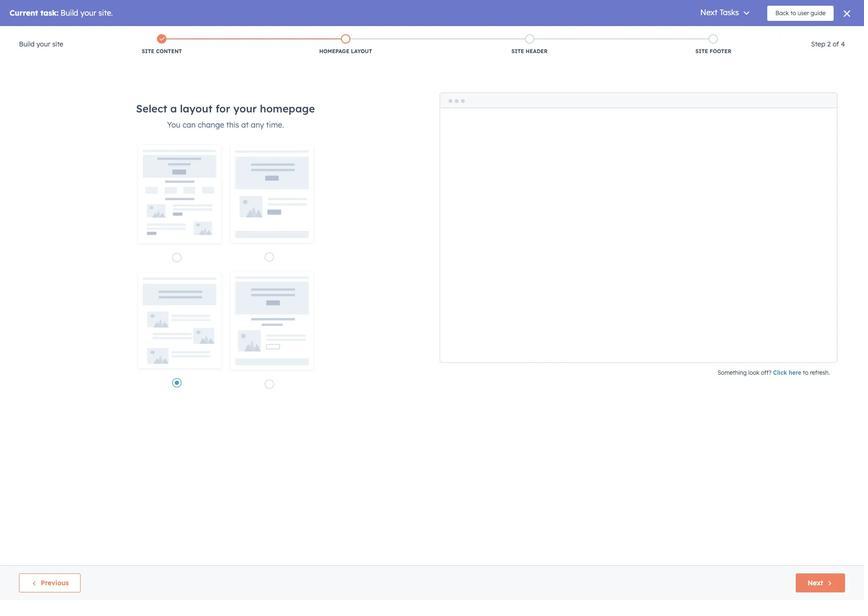Task type: locate. For each thing, give the bounding box(es) containing it.
change
[[198, 120, 224, 130]]

site inside site content completed list item
[[142, 48, 155, 55]]

0 vertical spatial your
[[36, 40, 50, 48]]

2 site from the left
[[512, 48, 525, 55]]

here
[[790, 369, 802, 376]]

homepage
[[320, 48, 350, 55]]

site for site footer
[[696, 48, 709, 55]]

3 site from the left
[[696, 48, 709, 55]]

header
[[526, 48, 548, 55]]

menu item
[[713, 26, 715, 41]]

click here button
[[774, 369, 802, 377]]

layout d image
[[230, 272, 314, 370]]

search image
[[845, 51, 852, 57]]

footer
[[710, 48, 732, 55]]

site footer
[[696, 48, 732, 55]]

notifications image
[[791, 30, 800, 39]]

list
[[70, 32, 806, 57]]

music
[[822, 30, 838, 38]]

Search HubSpot search field
[[732, 46, 848, 62]]

2 horizontal spatial site
[[696, 48, 709, 55]]

site left content
[[142, 48, 155, 55]]

upgrade image
[[669, 30, 678, 39]]

your
[[36, 40, 50, 48], [234, 102, 257, 115]]

this
[[227, 120, 239, 130]]

layout
[[351, 48, 372, 55]]

build your site
[[19, 40, 63, 48]]

1 horizontal spatial your
[[234, 102, 257, 115]]

your left the site
[[36, 40, 50, 48]]

build
[[19, 40, 35, 48]]

0 horizontal spatial your
[[36, 40, 50, 48]]

marketplaces image
[[740, 30, 748, 39]]

notifications button
[[788, 26, 804, 41]]

1 horizontal spatial site
[[512, 48, 525, 55]]

settings link
[[774, 29, 786, 39]]

something look off? click here to refresh.
[[718, 369, 831, 376]]

for
[[216, 102, 231, 115]]

your up at
[[234, 102, 257, 115]]

your inside select a layout for your homepage you can change this at any time.
[[234, 102, 257, 115]]

site content
[[142, 48, 182, 55]]

site for site header
[[512, 48, 525, 55]]

step
[[812, 40, 826, 48]]

any
[[251, 120, 264, 130]]

site left header
[[512, 48, 525, 55]]

previous
[[41, 579, 69, 588]]

calling icon image
[[720, 30, 728, 38]]

can
[[183, 120, 196, 130]]

2
[[828, 40, 832, 48]]

site inside the site header list item
[[512, 48, 525, 55]]

next
[[809, 579, 824, 588]]

site inside site footer list item
[[696, 48, 709, 55]]

site header list item
[[438, 32, 622, 57]]

menu containing music
[[663, 26, 854, 41]]

something
[[718, 369, 747, 376]]

layout c image
[[138, 273, 221, 369]]

0 horizontal spatial site
[[142, 48, 155, 55]]

site content completed list item
[[70, 32, 254, 57]]

site left "footer"
[[696, 48, 709, 55]]

menu
[[663, 26, 854, 41]]

1 site from the left
[[142, 48, 155, 55]]

1 vertical spatial your
[[234, 102, 257, 115]]

layout
[[180, 102, 213, 115]]

step 2 of 4
[[812, 40, 846, 48]]

site
[[142, 48, 155, 55], [512, 48, 525, 55], [696, 48, 709, 55]]



Task type: describe. For each thing, give the bounding box(es) containing it.
calling icon button
[[716, 28, 732, 40]]

select
[[136, 102, 167, 115]]

previous button
[[19, 574, 81, 593]]

help image
[[760, 30, 768, 39]]

look
[[749, 369, 760, 376]]

off?
[[762, 369, 772, 376]]

refresh.
[[811, 369, 831, 376]]

of
[[834, 40, 840, 48]]

homepage layout
[[320, 48, 372, 55]]

site header
[[512, 48, 548, 55]]

upgrade
[[680, 31, 706, 38]]

marketplaces button
[[734, 26, 754, 41]]

site
[[52, 40, 63, 48]]

homepage layout list item
[[254, 32, 438, 57]]

music button
[[806, 26, 853, 41]]

you
[[167, 120, 181, 130]]

site footer list item
[[622, 32, 806, 57]]

a
[[170, 102, 177, 115]]

click
[[774, 369, 788, 376]]

hubspot link
[[11, 28, 36, 39]]

next button
[[797, 574, 846, 593]]

search button
[[840, 46, 856, 62]]

layout a image
[[230, 146, 314, 243]]

content
[[156, 48, 182, 55]]

greg robinson image
[[811, 29, 820, 38]]

list containing site content
[[70, 32, 806, 57]]

settings image
[[775, 30, 784, 39]]

site for site content
[[142, 48, 155, 55]]

homepage
[[260, 102, 315, 115]]

hubspot image
[[17, 28, 28, 39]]

layout b image
[[138, 145, 221, 243]]

4
[[842, 40, 846, 48]]

at
[[241, 120, 249, 130]]

time.
[[266, 120, 284, 130]]

help button
[[756, 26, 772, 41]]

select a layout for your homepage you can change this at any time.
[[136, 102, 315, 130]]

to
[[804, 369, 809, 376]]



Task type: vqa. For each thing, say whether or not it's contained in the screenshot.
Account Setup element
no



